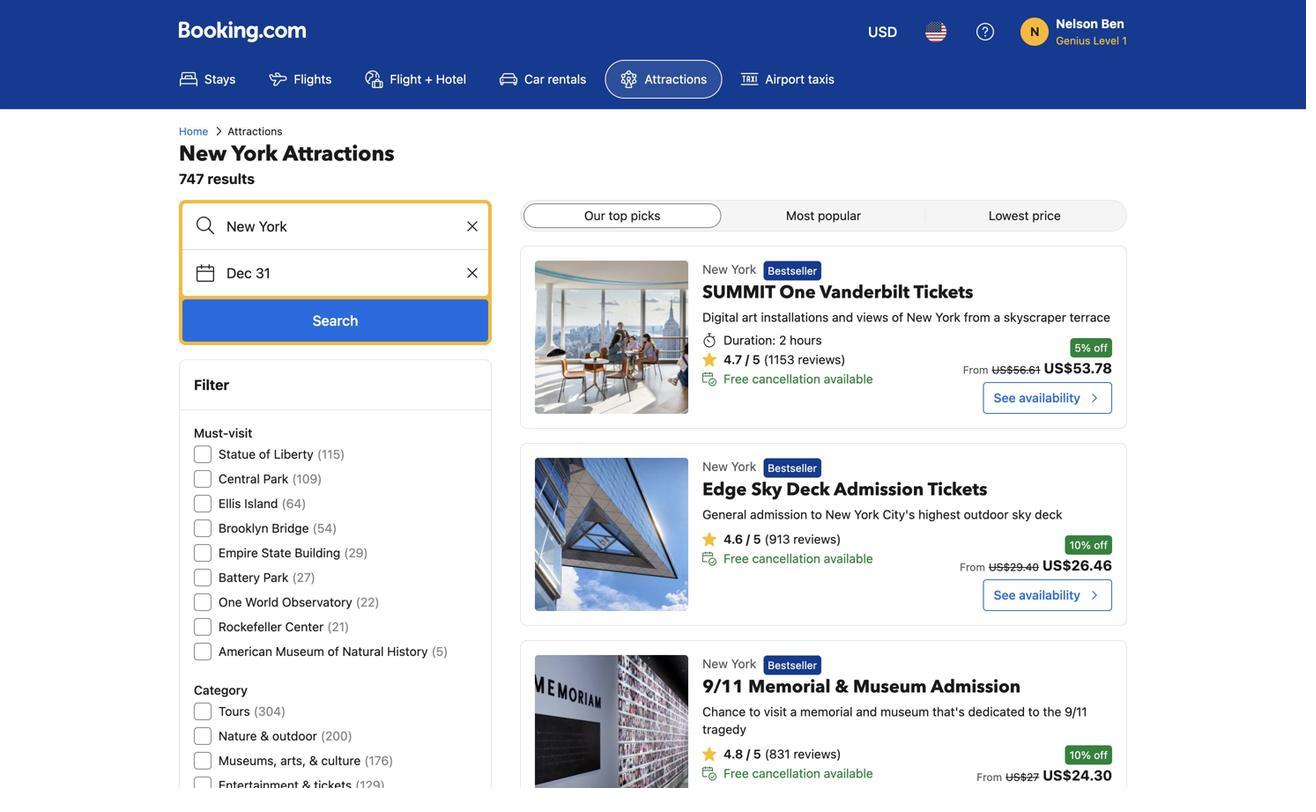 Task type: locate. For each thing, give the bounding box(es) containing it.
2 available from the top
[[824, 552, 873, 566]]

1 vertical spatial new york
[[702, 460, 756, 474]]

0 vertical spatial attractions
[[645, 72, 707, 86]]

9/11 up chance
[[702, 675, 744, 700]]

2 horizontal spatial of
[[892, 310, 903, 325]]

a inside 9/11 memorial & museum admission chance to visit a memorial and museum that's dedicated to the 9/11 tragedy
[[790, 705, 797, 719]]

2 availability from the top
[[1019, 588, 1080, 603]]

battery park (27)
[[219, 571, 315, 585]]

10% off
[[1070, 539, 1108, 552], [1070, 749, 1108, 762]]

reviews) down hours
[[798, 352, 846, 367]]

park down statue of liberty (115)
[[263, 472, 288, 486]]

york up summit
[[731, 262, 756, 277]]

0 horizontal spatial and
[[832, 310, 853, 325]]

4.7 / 5 (1153 reviews)
[[724, 352, 846, 367]]

(64)
[[282, 497, 306, 511]]

1 vertical spatial a
[[790, 705, 797, 719]]

1 vertical spatial park
[[263, 571, 289, 585]]

1 vertical spatial /
[[746, 532, 750, 547]]

liberty
[[274, 447, 314, 462]]

2 cancellation from the top
[[752, 552, 820, 566]]

free cancellation available down "4.6 / 5 (913 reviews)"
[[724, 552, 873, 566]]

3 bestseller from the top
[[768, 659, 817, 672]]

0 vertical spatial see availability
[[994, 391, 1080, 405]]

one up installations
[[779, 281, 816, 305]]

new york up summit
[[702, 262, 756, 277]]

of down (21)
[[328, 645, 339, 659]]

0 vertical spatial reviews)
[[798, 352, 846, 367]]

off for edge sky deck admission tickets
[[1094, 539, 1108, 552]]

nature
[[219, 729, 257, 744]]

5 down duration:
[[752, 352, 760, 367]]

1 vertical spatial available
[[824, 552, 873, 566]]

10% off up us$24.30
[[1070, 749, 1108, 762]]

outdoor left sky
[[964, 507, 1009, 522]]

10% up us$24.30
[[1070, 749, 1091, 762]]

0 vertical spatial of
[[892, 310, 903, 325]]

2 free cancellation available from the top
[[724, 552, 873, 566]]

natural
[[342, 645, 384, 659]]

0 vertical spatial cancellation
[[752, 372, 820, 386]]

5 for sky
[[753, 532, 761, 547]]

reviews)
[[798, 352, 846, 367], [793, 532, 841, 547], [794, 747, 841, 762]]

and
[[832, 310, 853, 325], [856, 705, 877, 719]]

of up central park (109)
[[259, 447, 270, 462]]

off for summit one vanderbilt tickets
[[1094, 342, 1108, 354]]

0 horizontal spatial outdoor
[[272, 729, 317, 744]]

see availability for summit one vanderbilt tickets
[[994, 391, 1080, 405]]

1 cancellation from the top
[[752, 372, 820, 386]]

skyscraper
[[1004, 310, 1066, 325]]

visit up the statue
[[228, 426, 252, 441]]

outdoor up arts,
[[272, 729, 317, 744]]

0 horizontal spatial to
[[749, 705, 760, 719]]

0 horizontal spatial museum
[[276, 645, 324, 659]]

& up memorial
[[835, 675, 849, 700]]

1 horizontal spatial admission
[[931, 675, 1021, 700]]

york up results at the left top of the page
[[231, 140, 278, 169]]

2 bestseller from the top
[[768, 462, 817, 474]]

2 vertical spatial reviews)
[[794, 747, 841, 762]]

0 vertical spatial a
[[994, 310, 1000, 325]]

york left city's
[[854, 507, 879, 522]]

dec 31
[[226, 265, 270, 282]]

admission inside 9/11 memorial & museum admission chance to visit a memorial and museum that's dedicated to the 9/11 tragedy
[[931, 675, 1021, 700]]

new inside new york attractions 747 results
[[179, 140, 227, 169]]

museum inside 9/11 memorial & museum admission chance to visit a memorial and museum that's dedicated to the 9/11 tragedy
[[853, 675, 927, 700]]

2 vertical spatial free cancellation available
[[724, 767, 873, 781]]

1 vertical spatial &
[[260, 729, 269, 744]]

central park (109)
[[219, 472, 322, 486]]

2 vertical spatial &
[[309, 754, 318, 769]]

free for 9/11
[[724, 767, 749, 781]]

0 horizontal spatial admission
[[834, 478, 924, 502]]

1 off from the top
[[1094, 342, 1108, 354]]

10% up us$26.46
[[1070, 539, 1091, 552]]

2 new york from the top
[[702, 460, 756, 474]]

cancellation for memorial
[[752, 767, 820, 781]]

4.8
[[724, 747, 743, 762]]

airport taxis link
[[726, 60, 850, 99]]

from
[[964, 310, 990, 325]]

2 free from the top
[[724, 552, 749, 566]]

tickets up the "from"
[[914, 281, 973, 305]]

available down views
[[824, 372, 873, 386]]

new inside edge sky deck admission tickets general admission to new york city's highest outdoor sky deck
[[825, 507, 851, 522]]

0 vertical spatial off
[[1094, 342, 1108, 354]]

from left us$29.40
[[960, 561, 985, 574]]

1 bestseller from the top
[[768, 265, 817, 277]]

us$24.30
[[1043, 767, 1112, 784]]

0 vertical spatial tickets
[[914, 281, 973, 305]]

a down memorial
[[790, 705, 797, 719]]

free cancellation available
[[724, 372, 873, 386], [724, 552, 873, 566], [724, 767, 873, 781]]

search button
[[182, 300, 488, 342]]

arts,
[[280, 754, 306, 769]]

available down memorial
[[824, 767, 873, 781]]

n
[[1030, 24, 1040, 39]]

1 vertical spatial tickets
[[928, 478, 987, 502]]

1 horizontal spatial museum
[[853, 675, 927, 700]]

rockefeller center (21)
[[219, 620, 349, 635]]

and inside summit one vanderbilt tickets digital art installations and views of new york from a skyscraper terrace
[[832, 310, 853, 325]]

center
[[285, 620, 324, 635]]

2 vertical spatial available
[[824, 767, 873, 781]]

york
[[231, 140, 278, 169], [731, 262, 756, 277], [935, 310, 961, 325], [731, 460, 756, 474], [854, 507, 879, 522], [731, 657, 756, 672]]

admission up dedicated
[[931, 675, 1021, 700]]

york up edge
[[731, 460, 756, 474]]

york left the "from"
[[935, 310, 961, 325]]

availability
[[1019, 391, 1080, 405], [1019, 588, 1080, 603]]

5
[[752, 352, 760, 367], [753, 532, 761, 547], [753, 747, 761, 762]]

10% off for us$24.30
[[1070, 749, 1108, 762]]

1 horizontal spatial outdoor
[[964, 507, 1009, 522]]

and inside 9/11 memorial & museum admission chance to visit a memorial and museum that's dedicated to the 9/11 tragedy
[[856, 705, 877, 719]]

0 vertical spatial 9/11
[[702, 675, 744, 700]]

and left views
[[832, 310, 853, 325]]

9/11 memorial & museum admission chance to visit a memorial and museum that's dedicated to the 9/11 tragedy
[[702, 675, 1087, 737]]

0 horizontal spatial a
[[790, 705, 797, 719]]

admission
[[834, 478, 924, 502], [931, 675, 1021, 700]]

4.6 / 5 (913 reviews)
[[724, 532, 841, 547]]

0 vertical spatial and
[[832, 310, 853, 325]]

0 vertical spatial availability
[[1019, 391, 1080, 405]]

most popular
[[786, 208, 861, 223]]

1 free from the top
[[724, 372, 749, 386]]

statue
[[219, 447, 256, 462]]

1 vertical spatial one
[[219, 595, 242, 610]]

3 free cancellation available from the top
[[724, 767, 873, 781]]

3 free from the top
[[724, 767, 749, 781]]

2 horizontal spatial &
[[835, 675, 849, 700]]

off up us$26.46
[[1094, 539, 1108, 552]]

nature & outdoor (200)
[[219, 729, 352, 744]]

2 vertical spatial off
[[1094, 749, 1108, 762]]

new york up edge
[[702, 460, 756, 474]]

0 vertical spatial &
[[835, 675, 849, 700]]

free for edge
[[724, 552, 749, 566]]

to down "deck"
[[811, 507, 822, 522]]

to right chance
[[749, 705, 760, 719]]

us$56.61
[[992, 364, 1040, 376]]

must-visit
[[194, 426, 252, 441]]

2 park from the top
[[263, 571, 289, 585]]

1 horizontal spatial 9/11
[[1065, 705, 1087, 719]]

stays
[[204, 72, 236, 86]]

museum
[[276, 645, 324, 659], [853, 675, 927, 700]]

1 park from the top
[[263, 472, 288, 486]]

0 vertical spatial visit
[[228, 426, 252, 441]]

0 vertical spatial from
[[963, 364, 988, 376]]

and left museum at right
[[856, 705, 877, 719]]

1 vertical spatial reviews)
[[793, 532, 841, 547]]

1 horizontal spatial &
[[309, 754, 318, 769]]

new
[[179, 140, 227, 169], [702, 262, 728, 277], [907, 310, 932, 325], [702, 460, 728, 474], [825, 507, 851, 522], [702, 657, 728, 672]]

the
[[1043, 705, 1061, 719]]

31
[[256, 265, 270, 282]]

2
[[779, 333, 786, 348]]

attractions inside attractions "link"
[[645, 72, 707, 86]]

chance
[[702, 705, 746, 719]]

bestseller up memorial
[[768, 659, 817, 672]]

free down 4.6
[[724, 552, 749, 566]]

of right views
[[892, 310, 903, 325]]

york inside new york attractions 747 results
[[231, 140, 278, 169]]

edge sky deck admission tickets image
[[535, 458, 688, 612]]

/ right 4.6
[[746, 532, 750, 547]]

0 vertical spatial admission
[[834, 478, 924, 502]]

2 10% from the top
[[1070, 749, 1091, 762]]

1 vertical spatial bestseller
[[768, 462, 817, 474]]

1 vertical spatial of
[[259, 447, 270, 462]]

1 horizontal spatial one
[[779, 281, 816, 305]]

new up edge
[[702, 460, 728, 474]]

one down battery
[[219, 595, 242, 610]]

availability down from us$56.61 us$53.78
[[1019, 391, 1080, 405]]

2 vertical spatial 5
[[753, 747, 761, 762]]

1 vertical spatial free
[[724, 552, 749, 566]]

1 10% off from the top
[[1070, 539, 1108, 552]]

1 vertical spatial 10% off
[[1070, 749, 1108, 762]]

popular
[[818, 208, 861, 223]]

10% for us$26.46
[[1070, 539, 1091, 552]]

available for museum
[[824, 767, 873, 781]]

& inside 9/11 memorial & museum admission chance to visit a memorial and museum that's dedicated to the 9/11 tragedy
[[835, 675, 849, 700]]

museum down center
[[276, 645, 324, 659]]

1 horizontal spatial to
[[811, 507, 822, 522]]

0 vertical spatial free cancellation available
[[724, 372, 873, 386]]

new york up chance
[[702, 657, 756, 672]]

a inside summit one vanderbilt tickets digital art installations and views of new york from a skyscraper terrace
[[994, 310, 1000, 325]]

park for battery park
[[263, 571, 289, 585]]

see availability down from us$56.61 us$53.78
[[994, 391, 1080, 405]]

museums,
[[219, 754, 277, 769]]

1 vertical spatial admission
[[931, 675, 1021, 700]]

1 availability from the top
[[1019, 391, 1080, 405]]

0 horizontal spatial &
[[260, 729, 269, 744]]

2 vertical spatial /
[[746, 747, 750, 762]]

0 vertical spatial 10%
[[1070, 539, 1091, 552]]

5 for memorial
[[753, 747, 761, 762]]

9/11 right the
[[1065, 705, 1087, 719]]

from
[[963, 364, 988, 376], [960, 561, 985, 574], [977, 771, 1002, 784]]

1 vertical spatial from
[[960, 561, 985, 574]]

from inside from us$56.61 us$53.78
[[963, 364, 988, 376]]

brooklyn
[[219, 521, 268, 536]]

2 vertical spatial attractions
[[283, 140, 394, 169]]

our
[[584, 208, 605, 223]]

2 10% off from the top
[[1070, 749, 1108, 762]]

cancellation down "4.6 / 5 (913 reviews)"
[[752, 552, 820, 566]]

& down (304)
[[260, 729, 269, 744]]

new up chance
[[702, 657, 728, 672]]

summit one vanderbilt tickets image
[[535, 261, 688, 414]]

& for memorial
[[835, 675, 849, 700]]

new down "deck"
[[825, 507, 851, 522]]

cancellation down 4.8 / 5 (831 reviews)
[[752, 767, 820, 781]]

0 vertical spatial new york
[[702, 262, 756, 277]]

5 left (913
[[753, 532, 761, 547]]

1 available from the top
[[824, 372, 873, 386]]

reviews) for &
[[794, 747, 841, 762]]

1 horizontal spatial and
[[856, 705, 877, 719]]

free down 4.7
[[724, 372, 749, 386]]

park down state
[[263, 571, 289, 585]]

free cancellation available down 4.8 / 5 (831 reviews)
[[724, 767, 873, 781]]

duration: 2 hours
[[724, 333, 822, 348]]

1 vertical spatial museum
[[853, 675, 927, 700]]

2 vertical spatial bestseller
[[768, 659, 817, 672]]

bestseller
[[768, 265, 817, 277], [768, 462, 817, 474], [768, 659, 817, 672]]

1 10% from the top
[[1070, 539, 1091, 552]]

memorial
[[800, 705, 853, 719]]

bestseller up "deck"
[[768, 462, 817, 474]]

2 see availability from the top
[[994, 588, 1080, 603]]

off up us$24.30
[[1094, 749, 1108, 762]]

2 see from the top
[[994, 588, 1016, 603]]

2 horizontal spatial to
[[1028, 705, 1040, 719]]

1 horizontal spatial a
[[994, 310, 1000, 325]]

reviews) right (831
[[794, 747, 841, 762]]

1 vertical spatial see
[[994, 588, 1016, 603]]

from inside from us$29.40 us$26.46
[[960, 561, 985, 574]]

& right arts,
[[309, 754, 318, 769]]

vanderbilt
[[820, 281, 910, 305]]

1 vertical spatial free cancellation available
[[724, 552, 873, 566]]

5 left (831
[[753, 747, 761, 762]]

cancellation down 4.7 / 5 (1153 reviews)
[[752, 372, 820, 386]]

flights link
[[254, 60, 347, 99]]

1 vertical spatial 5
[[753, 532, 761, 547]]

10% off up us$26.46
[[1070, 539, 1108, 552]]

one world observatory (22)
[[219, 595, 380, 610]]

tickets up highest
[[928, 478, 987, 502]]

deck
[[1035, 507, 1062, 522]]

/ right 4.8
[[746, 747, 750, 762]]

flight + hotel
[[390, 72, 466, 86]]

admission up city's
[[834, 478, 924, 502]]

2 vertical spatial from
[[977, 771, 1002, 784]]

1 see availability from the top
[[994, 391, 1080, 405]]

see availability
[[994, 391, 1080, 405], [994, 588, 1080, 603]]

off right the 5%
[[1094, 342, 1108, 354]]

york inside edge sky deck admission tickets general admission to new york city's highest outdoor sky deck
[[854, 507, 879, 522]]

free
[[724, 372, 749, 386], [724, 552, 749, 566], [724, 767, 749, 781]]

dedicated
[[968, 705, 1025, 719]]

tours (304)
[[219, 705, 286, 719]]

must-
[[194, 426, 228, 441]]

2 vertical spatial of
[[328, 645, 339, 659]]

1 vertical spatial availability
[[1019, 588, 1080, 603]]

cancellation for sky
[[752, 552, 820, 566]]

0 vertical spatial bestseller
[[768, 265, 817, 277]]

0 vertical spatial available
[[824, 372, 873, 386]]

1 vertical spatial off
[[1094, 539, 1108, 552]]

outdoor
[[964, 507, 1009, 522], [272, 729, 317, 744]]

new down home link
[[179, 140, 227, 169]]

2 off from the top
[[1094, 539, 1108, 552]]

0 vertical spatial outdoor
[[964, 507, 1009, 522]]

/ right 4.7
[[745, 352, 749, 367]]

free down 4.8
[[724, 767, 749, 781]]

see down us$29.40
[[994, 588, 1016, 603]]

digital
[[702, 310, 739, 325]]

2 vertical spatial free
[[724, 767, 749, 781]]

bestseller for one
[[768, 265, 817, 277]]

park for central park
[[263, 472, 288, 486]]

1 vertical spatial and
[[856, 705, 877, 719]]

0 vertical spatial one
[[779, 281, 816, 305]]

off
[[1094, 342, 1108, 354], [1094, 539, 1108, 552], [1094, 749, 1108, 762]]

free cancellation available down 4.7 / 5 (1153 reviews)
[[724, 372, 873, 386]]

1 vertical spatial visit
[[764, 705, 787, 719]]

3 available from the top
[[824, 767, 873, 781]]

to left the
[[1028, 705, 1040, 719]]

1 new york from the top
[[702, 262, 756, 277]]

airport
[[765, 72, 805, 86]]

availability down from us$29.40 us$26.46
[[1019, 588, 1080, 603]]

1 vertical spatial 9/11
[[1065, 705, 1087, 719]]

museum up museum at right
[[853, 675, 927, 700]]

1 see from the top
[[994, 391, 1016, 405]]

installations
[[761, 310, 829, 325]]

our top picks
[[584, 208, 661, 223]]

from left us$27
[[977, 771, 1002, 784]]

sky
[[751, 478, 782, 502]]

1 horizontal spatial visit
[[764, 705, 787, 719]]

0 horizontal spatial of
[[259, 447, 270, 462]]

from left us$56.61
[[963, 364, 988, 376]]

4.8 / 5 (831 reviews)
[[724, 747, 841, 762]]

see
[[994, 391, 1016, 405], [994, 588, 1016, 603]]

0 vertical spatial 10% off
[[1070, 539, 1108, 552]]

a right the "from"
[[994, 310, 1000, 325]]

of
[[892, 310, 903, 325], [259, 447, 270, 462], [328, 645, 339, 659]]

2 vertical spatial new york
[[702, 657, 756, 672]]

tickets inside edge sky deck admission tickets general admission to new york city's highest outdoor sky deck
[[928, 478, 987, 502]]

level
[[1093, 34, 1119, 47]]

attractions inside new york attractions 747 results
[[283, 140, 394, 169]]

2 vertical spatial cancellation
[[752, 767, 820, 781]]

1 vertical spatial see availability
[[994, 588, 1080, 603]]

bestseller up installations
[[768, 265, 817, 277]]

3 cancellation from the top
[[752, 767, 820, 781]]

available down edge sky deck admission tickets general admission to new york city's highest outdoor sky deck
[[824, 552, 873, 566]]

lowest price
[[989, 208, 1061, 223]]

see availability down from us$29.40 us$26.46
[[994, 588, 1080, 603]]

1 vertical spatial 10%
[[1070, 749, 1091, 762]]

price
[[1032, 208, 1061, 223]]

0 vertical spatial see
[[994, 391, 1016, 405]]

new right views
[[907, 310, 932, 325]]

reviews) right (913
[[793, 532, 841, 547]]

5%
[[1075, 342, 1091, 354]]

usd button
[[858, 11, 908, 53]]

culture
[[321, 754, 361, 769]]

0 vertical spatial free
[[724, 372, 749, 386]]

3 new york from the top
[[702, 657, 756, 672]]

1 vertical spatial cancellation
[[752, 552, 820, 566]]

visit down memorial
[[764, 705, 787, 719]]

0 horizontal spatial visit
[[228, 426, 252, 441]]

see down us$56.61
[[994, 391, 1016, 405]]

see for summit one vanderbilt tickets
[[994, 391, 1016, 405]]

from us$56.61 us$53.78
[[963, 360, 1112, 377]]

0 vertical spatial park
[[263, 472, 288, 486]]

most
[[786, 208, 815, 223]]



Task type: describe. For each thing, give the bounding box(es) containing it.
flights
[[294, 72, 332, 86]]

us$53.78
[[1044, 360, 1112, 377]]

car
[[524, 72, 544, 86]]

1 free cancellation available from the top
[[724, 372, 873, 386]]

0 horizontal spatial one
[[219, 595, 242, 610]]

highest
[[918, 507, 961, 522]]

5% off
[[1075, 342, 1108, 354]]

ellis
[[219, 497, 241, 511]]

ben
[[1101, 16, 1124, 31]]

/ for sky
[[746, 532, 750, 547]]

(1153
[[764, 352, 795, 367]]

availability for edge sky deck admission tickets
[[1019, 588, 1080, 603]]

duration:
[[724, 333, 776, 348]]

admission inside edge sky deck admission tickets general admission to new york city's highest outdoor sky deck
[[834, 478, 924, 502]]

booking.com image
[[179, 21, 306, 42]]

top
[[609, 208, 627, 223]]

Where are you going? search field
[[182, 204, 488, 249]]

(913
[[765, 532, 790, 547]]

deck
[[786, 478, 830, 502]]

(176)
[[364, 754, 393, 769]]

availability for summit one vanderbilt tickets
[[1019, 391, 1080, 405]]

tours
[[219, 705, 250, 719]]

new york for summit
[[702, 262, 756, 277]]

filter
[[194, 377, 229, 394]]

(54)
[[313, 521, 337, 536]]

museum
[[881, 705, 929, 719]]

bestseller for memorial
[[768, 659, 817, 672]]

10% for us$24.30
[[1070, 749, 1091, 762]]

new york for 9/11
[[702, 657, 756, 672]]

from for summit one vanderbilt tickets
[[963, 364, 988, 376]]

10% off for us$26.46
[[1070, 539, 1108, 552]]

9/11 memorial & museum admission image
[[535, 656, 688, 789]]

views
[[857, 310, 888, 325]]

edge
[[702, 478, 747, 502]]

3 off from the top
[[1094, 749, 1108, 762]]

see availability for edge sky deck admission tickets
[[994, 588, 1080, 603]]

rockefeller
[[219, 620, 282, 635]]

usd
[[868, 23, 897, 40]]

genius
[[1056, 34, 1090, 47]]

bestseller for sky
[[768, 462, 817, 474]]

memorial
[[748, 675, 831, 700]]

battery
[[219, 571, 260, 585]]

of inside summit one vanderbilt tickets digital art installations and views of new york from a skyscraper terrace
[[892, 310, 903, 325]]

nelson ben genius level 1
[[1056, 16, 1127, 47]]

home link
[[179, 123, 208, 139]]

that's
[[932, 705, 965, 719]]

american museum of natural history (5)
[[219, 645, 448, 659]]

(5)
[[431, 645, 448, 659]]

0 vertical spatial /
[[745, 352, 749, 367]]

dec
[[226, 265, 252, 282]]

us$26.46
[[1043, 557, 1112, 574]]

free cancellation available for memorial
[[724, 767, 873, 781]]

flight + hotel link
[[350, 60, 481, 99]]

general
[[702, 507, 747, 522]]

category
[[194, 683, 248, 698]]

+
[[425, 72, 433, 86]]

island
[[244, 497, 278, 511]]

statue of liberty (115)
[[219, 447, 345, 462]]

1 horizontal spatial of
[[328, 645, 339, 659]]

search
[[313, 312, 358, 329]]

hours
[[790, 333, 822, 348]]

from for edge sky deck admission tickets
[[960, 561, 985, 574]]

stays link
[[165, 60, 251, 99]]

4.7
[[724, 352, 742, 367]]

home
[[179, 125, 208, 137]]

& for arts,
[[309, 754, 318, 769]]

attractions link
[[605, 60, 722, 99]]

us$29.40
[[989, 561, 1039, 574]]

car rentals
[[524, 72, 586, 86]]

free cancellation available for sky
[[724, 552, 873, 566]]

flight
[[390, 72, 422, 86]]

/ for memorial
[[746, 747, 750, 762]]

summit one vanderbilt tickets digital art installations and views of new york from a skyscraper terrace
[[702, 281, 1110, 325]]

york inside summit one vanderbilt tickets digital art installations and views of new york from a skyscraper terrace
[[935, 310, 961, 325]]

1
[[1122, 34, 1127, 47]]

1 vertical spatial outdoor
[[272, 729, 317, 744]]

new up summit
[[702, 262, 728, 277]]

sky
[[1012, 507, 1031, 522]]

nelson
[[1056, 16, 1098, 31]]

(29)
[[344, 546, 368, 561]]

(200)
[[321, 729, 352, 744]]

edge sky deck admission tickets general admission to new york city's highest outdoor sky deck
[[702, 478, 1062, 522]]

0 vertical spatial 5
[[752, 352, 760, 367]]

tickets inside summit one vanderbilt tickets digital art installations and views of new york from a skyscraper terrace
[[914, 281, 973, 305]]

visit inside 9/11 memorial & museum admission chance to visit a memorial and museum that's dedicated to the 9/11 tragedy
[[764, 705, 787, 719]]

from us$27 us$24.30
[[977, 767, 1112, 784]]

car rentals link
[[485, 60, 601, 99]]

(22)
[[356, 595, 380, 610]]

(115)
[[317, 447, 345, 462]]

ellis island (64)
[[219, 497, 306, 511]]

747
[[179, 171, 204, 187]]

tragedy
[[702, 723, 746, 737]]

1 vertical spatial attractions
[[228, 125, 282, 137]]

available for admission
[[824, 552, 873, 566]]

one inside summit one vanderbilt tickets digital art installations and views of new york from a skyscraper terrace
[[779, 281, 816, 305]]

your account menu nelson ben genius level 1 element
[[1021, 8, 1134, 48]]

new inside summit one vanderbilt tickets digital art installations and views of new york from a skyscraper terrace
[[907, 310, 932, 325]]

new york attractions 747 results
[[179, 140, 394, 187]]

terrace
[[1070, 310, 1110, 325]]

reviews) for deck
[[793, 532, 841, 547]]

from inside from us$27 us$24.30
[[977, 771, 1002, 784]]

(27)
[[292, 571, 315, 585]]

0 horizontal spatial 9/11
[[702, 675, 744, 700]]

0 vertical spatial museum
[[276, 645, 324, 659]]

new york for edge
[[702, 460, 756, 474]]

york up memorial
[[731, 657, 756, 672]]

4.6
[[724, 532, 743, 547]]

outdoor inside edge sky deck admission tickets general admission to new york city's highest outdoor sky deck
[[964, 507, 1009, 522]]

picks
[[631, 208, 661, 223]]

(831
[[765, 747, 790, 762]]

observatory
[[282, 595, 352, 610]]

history
[[387, 645, 428, 659]]

lowest
[[989, 208, 1029, 223]]

city's
[[883, 507, 915, 522]]

results
[[207, 171, 255, 187]]

art
[[742, 310, 758, 325]]

to inside edge sky deck admission tickets general admission to new york city's highest outdoor sky deck
[[811, 507, 822, 522]]

see for edge sky deck admission tickets
[[994, 588, 1016, 603]]

rentals
[[548, 72, 586, 86]]



Task type: vqa. For each thing, say whether or not it's contained in the screenshot.


